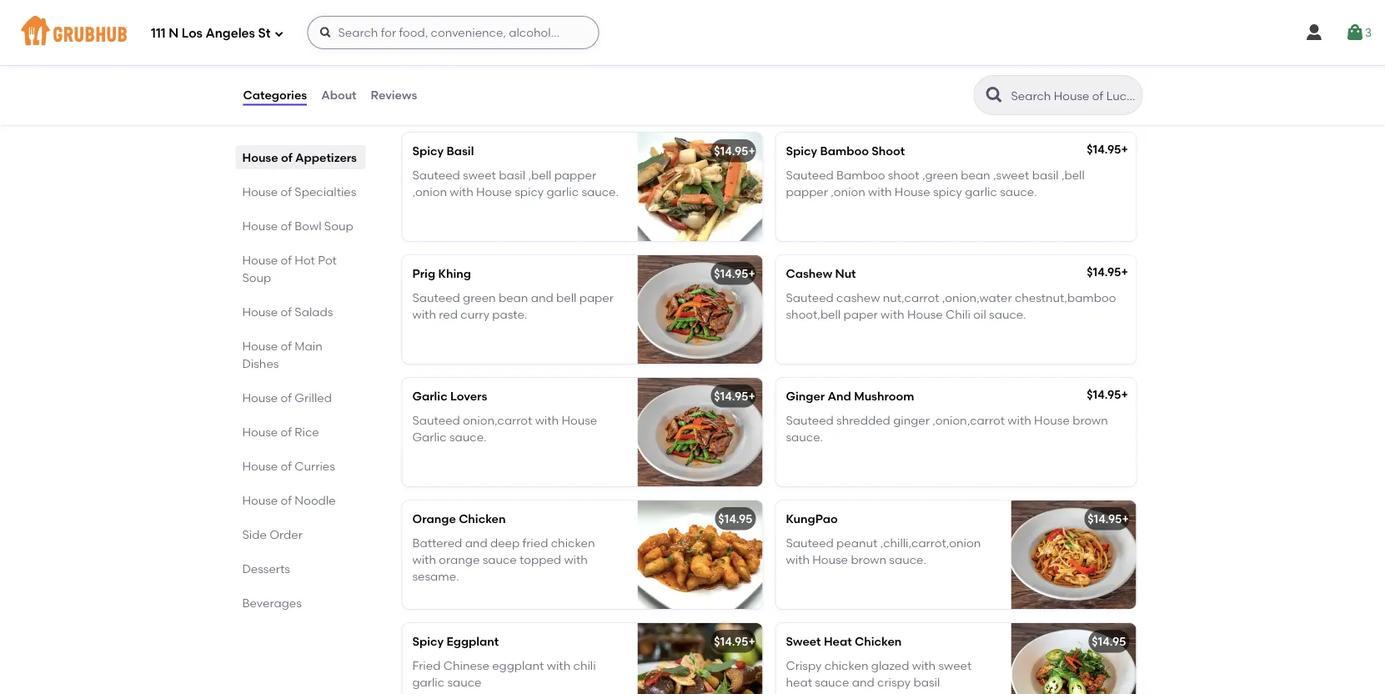 Task type: locate. For each thing, give the bounding box(es) containing it.
0 vertical spatial main
[[480, 76, 524, 97]]

1 horizontal spatial main
[[399, 99, 423, 111]]

1 horizontal spatial ,bell
[[1062, 168, 1085, 182]]

house of rice tab
[[242, 423, 359, 440]]

,bell
[[528, 168, 552, 182], [1062, 168, 1085, 182]]

chili
[[946, 307, 971, 321]]

0 horizontal spatial paper
[[579, 290, 614, 304]]

1 horizontal spatial bean
[[961, 168, 991, 182]]

2 horizontal spatial dishes
[[528, 76, 586, 97]]

of left rice
[[281, 425, 292, 439]]

spicy for spicy bamboo shoot
[[786, 144, 818, 158]]

,onion down spicy basil
[[412, 185, 447, 199]]

brown inside sauteed peanut ,chilli,carrot,onion with house brown sauce.
[[851, 552, 887, 567]]

1 horizontal spatial papper
[[786, 185, 828, 199]]

,bell right ,sweet
[[1062, 168, 1085, 182]]

sauce down deep
[[483, 552, 517, 567]]

of inside house of main dishes main dishes come with rice
[[458, 76, 476, 97]]

sauteed sweet basil ,bell papper ,onion with house spicy garlic sauce.
[[412, 168, 619, 199]]

dishes up house of grilled
[[242, 356, 279, 370]]

nut,carrot
[[883, 290, 940, 304]]

and inside sauteed green bean and bell paper with red curry paste.
[[531, 290, 554, 304]]

with right ,onion,carrot
[[1008, 413, 1032, 427]]

bell
[[556, 290, 577, 304]]

basil right ,sweet
[[1032, 168, 1059, 182]]

1 vertical spatial soup
[[242, 270, 271, 284]]

2 vertical spatial dishes
[[242, 356, 279, 370]]

1 vertical spatial sweet
[[939, 658, 972, 672]]

0 horizontal spatial spicy
[[515, 185, 544, 199]]

and
[[828, 389, 852, 403]]

dishes left come in the left of the page
[[425, 99, 457, 111]]

,sweet
[[993, 168, 1030, 182]]

0 horizontal spatial papper
[[554, 168, 596, 182]]

side order tab
[[242, 526, 359, 543]]

house inside 'sauteed onion,carrot with house garlic sauce.'
[[562, 413, 597, 427]]

1 vertical spatial paper
[[844, 307, 878, 321]]

paper down cashew
[[844, 307, 878, 321]]

with inside sauteed shredded ginger ,onion,carrot with house brown sauce.
[[1008, 413, 1032, 427]]

1 vertical spatial and
[[465, 535, 488, 550]]

sauteed down spicy bamboo shoot
[[786, 168, 834, 182]]

soup right the bowl
[[324, 219, 353, 233]]

of left the grilled
[[281, 390, 292, 405]]

garlic inside 'sauteed onion,carrot with house garlic sauce.'
[[412, 430, 447, 444]]

0 horizontal spatial main
[[295, 339, 323, 353]]

paper inside sauteed cashew nut,carrot ,onion,water chestnut,bamboo shoot,bell paper with house chili oil sauce.
[[844, 307, 878, 321]]

1 horizontal spatial sauce
[[483, 552, 517, 567]]

basil
[[499, 168, 526, 182], [1032, 168, 1059, 182], [914, 675, 940, 689]]

of inside house of noodle tab
[[281, 493, 292, 507]]

+
[[1122, 142, 1129, 157], [749, 144, 756, 158], [1122, 265, 1129, 279], [749, 267, 756, 281], [1122, 388, 1129, 402], [749, 389, 756, 403], [1122, 512, 1129, 526], [749, 634, 756, 649]]

,bell inside sauteed sweet basil ,bell papper ,onion with house spicy garlic sauce.
[[528, 168, 552, 182]]

of for house of curries
[[281, 459, 292, 473]]

1 horizontal spatial chicken
[[855, 634, 902, 649]]

sauteed inside sauteed bamboo shoot ,green bean ,sweet basil ,bell papper ,onion with house spicy garlic sauce.
[[786, 168, 834, 182]]

sauteed up red
[[412, 290, 460, 304]]

garlic left lovers
[[412, 389, 448, 403]]

house inside sauteed cashew nut,carrot ,onion,water chestnut,bamboo shoot,bell paper with house chili oil sauce.
[[907, 307, 943, 321]]

and inside "crispy chicken glazed with sweet heat sauce and crispy basil"
[[852, 675, 875, 689]]

and
[[531, 290, 554, 304], [465, 535, 488, 550], [852, 675, 875, 689]]

of left hot
[[281, 253, 292, 267]]

0 vertical spatial and
[[531, 290, 554, 304]]

sauteed down spicy basil
[[412, 168, 460, 182]]

and left bell
[[531, 290, 554, 304]]

2 horizontal spatial svg image
[[1345, 23, 1365, 43]]

2 ,bell from the left
[[1062, 168, 1085, 182]]

sauteed for lovers
[[412, 413, 460, 427]]

sauteed inside sauteed sweet basil ,bell papper ,onion with house spicy garlic sauce.
[[412, 168, 460, 182]]

chicken up deep
[[459, 512, 506, 526]]

Search for food, convenience, alcohol... search field
[[307, 16, 599, 49]]

cashew
[[837, 290, 880, 304]]

chicken
[[551, 535, 595, 550], [825, 658, 869, 672]]

of inside 'house of salads' tab
[[281, 304, 292, 319]]

bean
[[961, 168, 991, 182], [499, 290, 528, 304]]

house of main dishes main dishes come with rice
[[399, 76, 586, 111]]

of inside house of curries tab
[[281, 459, 292, 473]]

house inside house of main dishes main dishes come with rice
[[399, 76, 454, 97]]

garlic
[[547, 185, 579, 199], [965, 185, 997, 199], [412, 675, 445, 689]]

1 horizontal spatial brown
[[1073, 413, 1108, 427]]

with left rice
[[489, 99, 510, 111]]

of inside house of bowl soup tab
[[281, 219, 292, 233]]

with up sesame. in the left bottom of the page
[[412, 552, 436, 567]]

spicy basil image
[[638, 133, 763, 241]]

sweet heat chicken image
[[1011, 623, 1137, 694]]

garlic lovers
[[412, 389, 487, 403]]

0 horizontal spatial garlic
[[412, 675, 445, 689]]

rice
[[512, 99, 530, 111]]

categories
[[243, 88, 307, 102]]

bamboo down spicy bamboo shoot
[[837, 168, 885, 182]]

dishes
[[528, 76, 586, 97], [425, 99, 457, 111], [242, 356, 279, 370]]

of left salads
[[281, 304, 292, 319]]

of inside house of specialties tab
[[281, 184, 292, 199]]

sauce. inside sauteed bamboo shoot ,green bean ,sweet basil ,bell papper ,onion with house spicy garlic sauce.
[[1000, 185, 1037, 199]]

0 horizontal spatial soup
[[242, 270, 271, 284]]

0 horizontal spatial sauce
[[447, 675, 482, 689]]

sauce
[[483, 552, 517, 567], [447, 675, 482, 689], [815, 675, 849, 689]]

chicken inside battered and deep fried chicken with orange sauce topped with sesame.
[[551, 535, 595, 550]]

of inside house of hot pot soup
[[281, 253, 292, 267]]

bamboo left the shoot
[[820, 144, 869, 158]]

papper
[[554, 168, 596, 182], [786, 185, 828, 199]]

of inside house of appetizers "tab"
[[281, 150, 293, 164]]

2 horizontal spatial garlic
[[965, 185, 997, 199]]

kungpao
[[786, 512, 838, 526]]

of up come in the left of the page
[[458, 76, 476, 97]]

of for house of grilled
[[281, 390, 292, 405]]

1 horizontal spatial basil
[[914, 675, 940, 689]]

1 horizontal spatial sweet
[[939, 658, 972, 672]]

orange chicken
[[412, 512, 506, 526]]

,bell down rice
[[528, 168, 552, 182]]

0 vertical spatial chicken
[[551, 535, 595, 550]]

svg image
[[1305, 23, 1325, 43], [1345, 23, 1365, 43], [319, 26, 332, 39]]

with inside "crispy chicken glazed with sweet heat sauce and crispy basil"
[[912, 658, 936, 672]]

basil inside sauteed sweet basil ,bell papper ,onion with house spicy garlic sauce.
[[499, 168, 526, 182]]

spicy for spicy basil
[[412, 144, 444, 158]]

chicken down sweet heat chicken
[[825, 658, 869, 672]]

sauteed down garlic lovers
[[412, 413, 460, 427]]

$14.95 +
[[1087, 142, 1129, 157], [714, 144, 756, 158], [1087, 265, 1129, 279], [714, 267, 756, 281], [1087, 388, 1129, 402], [714, 389, 756, 403], [1088, 512, 1129, 526], [714, 634, 756, 649]]

bean inside sauteed green bean and bell paper with red curry paste.
[[499, 290, 528, 304]]

basil right crispy
[[914, 675, 940, 689]]

bamboo
[[820, 144, 869, 158], [837, 168, 885, 182]]

lovers
[[450, 389, 487, 403]]

with down kungpao
[[786, 552, 810, 567]]

of inside house of main dishes
[[281, 339, 292, 353]]

0 vertical spatial bean
[[961, 168, 991, 182]]

sauce. inside sauteed peanut ,chilli,carrot,onion with house brown sauce.
[[890, 552, 927, 567]]

1 horizontal spatial ,onion
[[831, 185, 866, 199]]

2 horizontal spatial sauce
[[815, 675, 849, 689]]

,onion down spicy bamboo shoot
[[831, 185, 866, 199]]

of for house of bowl soup
[[281, 219, 292, 233]]

svg image
[[274, 29, 284, 39]]

0 vertical spatial papper
[[554, 168, 596, 182]]

of inside "house of grilled" tab
[[281, 390, 292, 405]]

1 vertical spatial chicken
[[855, 634, 902, 649]]

1 vertical spatial main
[[399, 99, 423, 111]]

fried
[[523, 535, 548, 550]]

chicken
[[459, 512, 506, 526], [855, 634, 902, 649]]

bean up the paste.
[[499, 290, 528, 304]]

2 vertical spatial main
[[295, 339, 323, 353]]

0 horizontal spatial sweet
[[463, 168, 496, 182]]

garlic inside sauteed bamboo shoot ,green bean ,sweet basil ,bell papper ,onion with house spicy garlic sauce.
[[965, 185, 997, 199]]

sauteed inside 'sauteed onion,carrot with house garlic sauce.'
[[412, 413, 460, 427]]

brown
[[1073, 413, 1108, 427], [851, 552, 887, 567]]

and left crispy
[[852, 675, 875, 689]]

,bell inside sauteed bamboo shoot ,green bean ,sweet basil ,bell papper ,onion with house spicy garlic sauce.
[[1062, 168, 1085, 182]]

of up house of specialties
[[281, 150, 293, 164]]

1 vertical spatial chicken
[[825, 658, 869, 672]]

paper right bell
[[579, 290, 614, 304]]

1 horizontal spatial spicy
[[933, 185, 962, 199]]

garlic inside fried chinese eggplant with chili garlic sauce
[[412, 675, 445, 689]]

0 horizontal spatial chicken
[[459, 512, 506, 526]]

with left chili
[[547, 658, 571, 672]]

1 horizontal spatial and
[[531, 290, 554, 304]]

sweet down basil
[[463, 168, 496, 182]]

spicy inside sauteed sweet basil ,bell papper ,onion with house spicy garlic sauce.
[[515, 185, 544, 199]]

,onion inside sauteed bamboo shoot ,green bean ,sweet basil ,bell papper ,onion with house spicy garlic sauce.
[[831, 185, 866, 199]]

main inside house of main dishes
[[295, 339, 323, 353]]

1 ,onion from the left
[[412, 185, 447, 199]]

sauce inside fried chinese eggplant with chili garlic sauce
[[447, 675, 482, 689]]

with down basil
[[450, 185, 474, 199]]

with inside sauteed green bean and bell paper with red curry paste.
[[412, 307, 436, 321]]

1 vertical spatial bean
[[499, 290, 528, 304]]

paper inside sauteed green bean and bell paper with red curry paste.
[[579, 290, 614, 304]]

0 vertical spatial brown
[[1073, 413, 1108, 427]]

2 vertical spatial and
[[852, 675, 875, 689]]

sauteed inside sauteed cashew nut,carrot ,onion,water chestnut,bamboo shoot,bell paper with house chili oil sauce.
[[786, 290, 834, 304]]

of up house of bowl soup
[[281, 184, 292, 199]]

with inside house of main dishes main dishes come with rice
[[489, 99, 510, 111]]

orange chicken image
[[638, 501, 763, 609]]

2 horizontal spatial and
[[852, 675, 875, 689]]

dishes inside house of main dishes
[[242, 356, 279, 370]]

with
[[489, 99, 510, 111], [450, 185, 474, 199], [868, 185, 892, 199], [412, 307, 436, 321], [881, 307, 905, 321], [535, 413, 559, 427], [1008, 413, 1032, 427], [412, 552, 436, 567], [564, 552, 588, 567], [786, 552, 810, 567], [547, 658, 571, 672], [912, 658, 936, 672]]

2 horizontal spatial basil
[[1032, 168, 1059, 182]]

side order
[[242, 527, 303, 541]]

sweet inside "crispy chicken glazed with sweet heat sauce and crispy basil"
[[939, 658, 972, 672]]

curry
[[461, 307, 490, 321]]

Search House of Luck Thai BBQ search field
[[1010, 88, 1137, 103]]

spicy
[[515, 185, 544, 199], [933, 185, 962, 199]]

2 spicy from the left
[[933, 185, 962, 199]]

house of hot pot soup
[[242, 253, 337, 284]]

papper inside sauteed sweet basil ,bell papper ,onion with house spicy garlic sauce.
[[554, 168, 596, 182]]

sauteed for khing
[[412, 290, 460, 304]]

sauteed shredded ginger ,onion,carrot with house brown sauce.
[[786, 413, 1108, 444]]

0 horizontal spatial basil
[[499, 168, 526, 182]]

2 ,onion from the left
[[831, 185, 866, 199]]

0 horizontal spatial ,bell
[[528, 168, 552, 182]]

main
[[480, 76, 524, 97], [399, 99, 423, 111], [295, 339, 323, 353]]

0 vertical spatial sweet
[[463, 168, 496, 182]]

1 vertical spatial bamboo
[[837, 168, 885, 182]]

orange
[[439, 552, 480, 567]]

0 vertical spatial garlic
[[412, 389, 448, 403]]

sweet right glazed
[[939, 658, 972, 672]]

111
[[151, 26, 166, 41]]

sauce for sweet heat chicken
[[815, 675, 849, 689]]

sauteed down kungpao
[[786, 535, 834, 550]]

main up rice
[[480, 76, 524, 97]]

2 horizontal spatial main
[[480, 76, 524, 97]]

bamboo for sauteed
[[837, 168, 885, 182]]

chili
[[574, 658, 596, 672]]

of down house of salads
[[281, 339, 292, 353]]

1 horizontal spatial paper
[[844, 307, 878, 321]]

2 garlic from the top
[[412, 430, 447, 444]]

of left the bowl
[[281, 219, 292, 233]]

with right topped
[[564, 552, 588, 567]]

sauce down crispy
[[815, 675, 849, 689]]

of for house of hot pot soup
[[281, 253, 292, 267]]

soup up house of salads
[[242, 270, 271, 284]]

with right glazed
[[912, 658, 936, 672]]

sauce down chinese
[[447, 675, 482, 689]]

brown inside sauteed shredded ginger ,onion,carrot with house brown sauce.
[[1073, 413, 1108, 427]]

paste.
[[492, 307, 527, 321]]

come
[[459, 99, 487, 111]]

1 vertical spatial dishes
[[425, 99, 457, 111]]

0 horizontal spatial chicken
[[551, 535, 595, 550]]

sauce. inside sauteed cashew nut,carrot ,onion,water chestnut,bamboo shoot,bell paper with house chili oil sauce.
[[989, 307, 1027, 321]]

of left noodle
[[281, 493, 292, 507]]

0 horizontal spatial and
[[465, 535, 488, 550]]

of for house of specialties
[[281, 184, 292, 199]]

0 vertical spatial paper
[[579, 290, 614, 304]]

house inside sauteed sweet basil ,bell papper ,onion with house spicy garlic sauce.
[[476, 185, 512, 199]]

1 vertical spatial papper
[[786, 185, 828, 199]]

$14.95
[[1087, 142, 1122, 157], [714, 144, 749, 158], [1087, 265, 1122, 279], [714, 267, 749, 281], [1087, 388, 1122, 402], [714, 389, 749, 403], [718, 512, 753, 526], [1088, 512, 1122, 526], [714, 634, 749, 649], [1092, 634, 1127, 649]]

with down shoot
[[868, 185, 892, 199]]

and inside battered and deep fried chicken with orange sauce topped with sesame.
[[465, 535, 488, 550]]

crispy
[[878, 675, 911, 689]]

khing
[[438, 267, 471, 281]]

,green
[[922, 168, 958, 182]]

main down salads
[[295, 339, 323, 353]]

0 horizontal spatial ,onion
[[412, 185, 447, 199]]

eggplant
[[447, 634, 499, 649]]

battered
[[412, 535, 462, 550]]

house of appetizers
[[242, 150, 357, 164]]

1 ,bell from the left
[[528, 168, 552, 182]]

1 horizontal spatial chicken
[[825, 658, 869, 672]]

side
[[242, 527, 267, 541]]

0 horizontal spatial bean
[[499, 290, 528, 304]]

0 horizontal spatial brown
[[851, 552, 887, 567]]

sauteed for nut
[[786, 290, 834, 304]]

0 vertical spatial soup
[[324, 219, 353, 233]]

bean right ",green"
[[961, 168, 991, 182]]

bamboo inside sauteed bamboo shoot ,green bean ,sweet basil ,bell papper ,onion with house spicy garlic sauce.
[[837, 168, 885, 182]]

sauteed inside sauteed green bean and bell paper with red curry paste.
[[412, 290, 460, 304]]

los
[[182, 26, 203, 41]]

house of salads tab
[[242, 303, 359, 320]]

house
[[399, 76, 454, 97], [242, 150, 278, 164], [242, 184, 278, 199], [476, 185, 512, 199], [895, 185, 931, 199], [242, 219, 278, 233], [242, 253, 278, 267], [242, 304, 278, 319], [907, 307, 943, 321], [242, 339, 278, 353], [242, 390, 278, 405], [562, 413, 597, 427], [1034, 413, 1070, 427], [242, 425, 278, 439], [242, 459, 278, 473], [242, 493, 278, 507], [813, 552, 848, 567]]

house inside "tab"
[[242, 150, 278, 164]]

orange
[[412, 512, 456, 526]]

1 horizontal spatial soup
[[324, 219, 353, 233]]

sweet inside sauteed sweet basil ,bell papper ,onion with house spicy garlic sauce.
[[463, 168, 496, 182]]

of inside house of rice tab
[[281, 425, 292, 439]]

1 vertical spatial garlic
[[412, 430, 447, 444]]

house inside sauteed bamboo shoot ,green bean ,sweet basil ,bell papper ,onion with house spicy garlic sauce.
[[895, 185, 931, 199]]

of left 'curries'
[[281, 459, 292, 473]]

with right onion,carrot
[[535, 413, 559, 427]]

sweet
[[786, 634, 821, 649]]

1 vertical spatial brown
[[851, 552, 887, 567]]

chicken up topped
[[551, 535, 595, 550]]

sauteed down the "ginger"
[[786, 413, 834, 427]]

with down nut,carrot
[[881, 307, 905, 321]]

curries
[[295, 459, 335, 473]]

0 vertical spatial dishes
[[528, 76, 586, 97]]

sauce.
[[582, 185, 619, 199], [1000, 185, 1037, 199], [989, 307, 1027, 321], [450, 430, 487, 444], [786, 430, 823, 444], [890, 552, 927, 567]]

house of bowl soup
[[242, 219, 353, 233]]

sauce inside "crispy chicken glazed with sweet heat sauce and crispy basil"
[[815, 675, 849, 689]]

sauteed
[[412, 168, 460, 182], [786, 168, 834, 182], [412, 290, 460, 304], [786, 290, 834, 304], [412, 413, 460, 427], [786, 413, 834, 427], [786, 535, 834, 550]]

0 horizontal spatial dishes
[[242, 356, 279, 370]]

sauteed inside sauteed shredded ginger ,onion,carrot with house brown sauce.
[[786, 413, 834, 427]]

deep
[[490, 535, 520, 550]]

0 vertical spatial bamboo
[[820, 144, 869, 158]]

1 spicy from the left
[[515, 185, 544, 199]]

and up orange
[[465, 535, 488, 550]]

dishes up rice
[[528, 76, 586, 97]]

sauteed up shoot,bell on the top right
[[786, 290, 834, 304]]

house of main dishes tab
[[242, 337, 359, 372]]

topped
[[520, 552, 561, 567]]

with left red
[[412, 307, 436, 321]]

chicken up glazed
[[855, 634, 902, 649]]

garlic down garlic lovers
[[412, 430, 447, 444]]

basil down rice
[[499, 168, 526, 182]]

main up spicy basil
[[399, 99, 423, 111]]

111 n los angeles st
[[151, 26, 271, 41]]

garlic lovers image
[[638, 378, 763, 486]]

house of specialties tab
[[242, 183, 359, 200]]

1 horizontal spatial garlic
[[547, 185, 579, 199]]

sauteed bamboo shoot ,green bean ,sweet basil ,bell papper ,onion with house spicy garlic sauce.
[[786, 168, 1085, 199]]

cashew nut
[[786, 267, 856, 281]]

reviews
[[371, 88, 417, 102]]



Task type: describe. For each thing, give the bounding box(es) containing it.
chestnut,bamboo
[[1015, 290, 1116, 304]]

of for house of rice
[[281, 425, 292, 439]]

,chilli,carrot,onion
[[881, 535, 981, 550]]

sauteed cashew nut,carrot ,onion,water chestnut,bamboo shoot,bell paper with house chili oil sauce.
[[786, 290, 1116, 321]]

sauce for spicy eggplant
[[447, 675, 482, 689]]

prig
[[412, 267, 435, 281]]

oil
[[974, 307, 987, 321]]

battered and deep fried chicken with orange sauce topped with sesame.
[[412, 535, 595, 584]]

nut
[[835, 267, 856, 281]]

garlic inside sauteed sweet basil ,bell papper ,onion with house spicy garlic sauce.
[[547, 185, 579, 199]]

basil inside sauteed bamboo shoot ,green bean ,sweet basil ,bell papper ,onion with house spicy garlic sauce.
[[1032, 168, 1059, 182]]

of for house of main dishes main dishes come with rice
[[458, 76, 476, 97]]

shoot
[[888, 168, 920, 182]]

house inside tab
[[242, 390, 278, 405]]

heat
[[824, 634, 852, 649]]

house inside house of main dishes
[[242, 339, 278, 353]]

,onion,carrot
[[933, 413, 1005, 427]]

house of main dishes
[[242, 339, 323, 370]]

basil
[[447, 144, 474, 158]]

0 horizontal spatial svg image
[[319, 26, 332, 39]]

sauce inside battered and deep fried chicken with orange sauce topped with sesame.
[[483, 552, 517, 567]]

pot
[[318, 253, 337, 267]]

reviews button
[[370, 65, 418, 125]]

spicy eggplant image
[[638, 623, 763, 694]]

eggplant
[[492, 658, 544, 672]]

with inside sauteed bamboo shoot ,green bean ,sweet basil ,bell papper ,onion with house spicy garlic sauce.
[[868, 185, 892, 199]]

soup inside house of hot pot soup
[[242, 270, 271, 284]]

spicy inside sauteed bamboo shoot ,green bean ,sweet basil ,bell papper ,onion with house spicy garlic sauce.
[[933, 185, 962, 199]]

sauce. inside sauteed shredded ginger ,onion,carrot with house brown sauce.
[[786, 430, 823, 444]]

onion,carrot
[[463, 413, 532, 427]]

house inside house of hot pot soup
[[242, 253, 278, 267]]

sauteed for and
[[786, 413, 834, 427]]

sauteed green bean and bell paper with red curry paste.
[[412, 290, 614, 321]]

of for house of salads
[[281, 304, 292, 319]]

sauteed for basil
[[412, 168, 460, 182]]

with inside fried chinese eggplant with chili garlic sauce
[[547, 658, 571, 672]]

main for house of main dishes main dishes come with rice
[[480, 76, 524, 97]]

chicken inside "crispy chicken glazed with sweet heat sauce and crispy basil"
[[825, 658, 869, 672]]

prig khing
[[412, 267, 471, 281]]

1 horizontal spatial dishes
[[425, 99, 457, 111]]

heat
[[786, 675, 812, 689]]

angeles
[[206, 26, 255, 41]]

n
[[169, 26, 179, 41]]

peanut
[[837, 535, 878, 550]]

main for house of main dishes
[[295, 339, 323, 353]]

specialties
[[295, 184, 356, 199]]

spicy for spicy eggplant
[[412, 634, 444, 649]]

house of curries
[[242, 459, 335, 473]]

sauce. inside 'sauteed onion,carrot with house garlic sauce.'
[[450, 430, 487, 444]]

shoot,bell
[[786, 307, 841, 321]]

svg image inside 3 button
[[1345, 23, 1365, 43]]

1 horizontal spatial svg image
[[1305, 23, 1325, 43]]

sauteed onion,carrot with house garlic sauce.
[[412, 413, 597, 444]]

appetizers
[[295, 150, 357, 164]]

house of appetizers tab
[[242, 148, 359, 166]]

,onion,water
[[942, 290, 1012, 304]]

house of noodle
[[242, 493, 336, 507]]

bean inside sauteed bamboo shoot ,green bean ,sweet basil ,bell papper ,onion with house spicy garlic sauce.
[[961, 168, 991, 182]]

house of bowl soup tab
[[242, 217, 359, 234]]

dishes for house of main dishes main dishes come with rice
[[528, 76, 586, 97]]

house of rice
[[242, 425, 319, 439]]

bamboo for spicy
[[820, 144, 869, 158]]

salads
[[295, 304, 333, 319]]

house of grilled
[[242, 390, 332, 405]]

with inside sauteed cashew nut,carrot ,onion,water chestnut,bamboo shoot,bell paper with house chili oil sauce.
[[881, 307, 905, 321]]

0 vertical spatial chicken
[[459, 512, 506, 526]]

house of hot pot soup tab
[[242, 251, 359, 286]]

main navigation navigation
[[0, 0, 1386, 65]]

bowl
[[295, 219, 322, 233]]

spicy basil
[[412, 144, 474, 158]]

papper inside sauteed bamboo shoot ,green bean ,sweet basil ,bell papper ,onion with house spicy garlic sauce.
[[786, 185, 828, 199]]

ginger and mushroom
[[786, 389, 915, 403]]

house of grilled tab
[[242, 389, 359, 406]]

sauteed for bamboo
[[786, 168, 834, 182]]

green
[[463, 290, 496, 304]]

shoot
[[872, 144, 905, 158]]

mushroom
[[854, 389, 915, 403]]

st
[[258, 26, 271, 41]]

search icon image
[[985, 85, 1005, 105]]

of for house of main dishes
[[281, 339, 292, 353]]

sauteed inside sauteed peanut ,chilli,carrot,onion with house brown sauce.
[[786, 535, 834, 550]]

with inside sauteed sweet basil ,bell papper ,onion with house spicy garlic sauce.
[[450, 185, 474, 199]]

house of curries tab
[[242, 457, 359, 475]]

beverages
[[242, 596, 302, 610]]

with inside 'sauteed onion,carrot with house garlic sauce.'
[[535, 413, 559, 427]]

3
[[1365, 25, 1372, 39]]

of for house of noodle
[[281, 493, 292, 507]]

sesame.
[[412, 569, 459, 584]]

,onion inside sauteed sweet basil ,bell papper ,onion with house spicy garlic sauce.
[[412, 185, 447, 199]]

red
[[439, 307, 458, 321]]

ginger
[[786, 389, 825, 403]]

grilled
[[295, 390, 332, 405]]

of for house of appetizers
[[281, 150, 293, 164]]

sauteed peanut ,chilli,carrot,onion with house brown sauce.
[[786, 535, 981, 567]]

categories button
[[242, 65, 308, 125]]

3 button
[[1345, 18, 1372, 48]]

prig khing image
[[638, 255, 763, 364]]

house of specialties
[[242, 184, 356, 199]]

sauce. inside sauteed sweet basil ,bell papper ,onion with house spicy garlic sauce.
[[582, 185, 619, 199]]

crispy chicken glazed with sweet heat sauce and crispy basil
[[786, 658, 972, 689]]

fried chinese eggplant with chili garlic sauce
[[412, 658, 596, 689]]

crispy
[[786, 658, 822, 672]]

1 garlic from the top
[[412, 389, 448, 403]]

order
[[270, 527, 303, 541]]

noodle
[[295, 493, 336, 507]]

dishes for house of main dishes
[[242, 356, 279, 370]]

spicy eggplant
[[412, 634, 499, 649]]

house of noodle tab
[[242, 491, 359, 509]]

desserts
[[242, 561, 290, 576]]

sweet heat chicken
[[786, 634, 902, 649]]

house inside sauteed peanut ,chilli,carrot,onion with house brown sauce.
[[813, 552, 848, 567]]

basil inside "crispy chicken glazed with sweet heat sauce and crispy basil"
[[914, 675, 940, 689]]

shredded
[[837, 413, 891, 427]]

beverages tab
[[242, 594, 359, 611]]

rice
[[295, 425, 319, 439]]

house of salads
[[242, 304, 333, 319]]

about button
[[320, 65, 357, 125]]

cashew
[[786, 267, 833, 281]]

ginger
[[893, 413, 930, 427]]

chinese
[[444, 658, 490, 672]]

desserts tab
[[242, 560, 359, 577]]

hot
[[295, 253, 315, 267]]

with inside sauteed peanut ,chilli,carrot,onion with house brown sauce.
[[786, 552, 810, 567]]

fried
[[412, 658, 441, 672]]

glazed
[[872, 658, 910, 672]]

house inside sauteed shredded ginger ,onion,carrot with house brown sauce.
[[1034, 413, 1070, 427]]

about
[[321, 88, 357, 102]]

kungpao image
[[1011, 501, 1137, 609]]



Task type: vqa. For each thing, say whether or not it's contained in the screenshot.
Garlic to the bottom
yes



